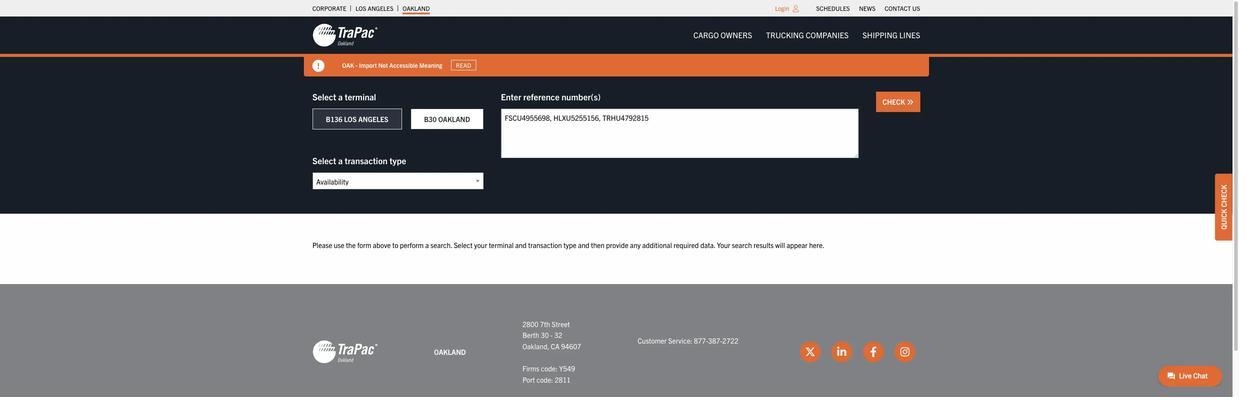 Task type: vqa. For each thing, say whether or not it's contained in the screenshot.
the left "|"
no



Task type: describe. For each thing, give the bounding box(es) containing it.
service:
[[669, 336, 693, 345]]

2811
[[555, 375, 571, 384]]

number(s)
[[562, 91, 601, 102]]

companies
[[806, 30, 849, 40]]

7th
[[540, 320, 550, 328]]

los angeles
[[356, 4, 394, 12]]

0 vertical spatial -
[[356, 61, 358, 69]]

a for terminal
[[338, 91, 343, 102]]

login
[[775, 4, 790, 12]]

accessible
[[389, 61, 418, 69]]

b136
[[326, 115, 343, 123]]

0 vertical spatial angeles
[[368, 4, 394, 12]]

b136 los angeles
[[326, 115, 389, 123]]

please
[[313, 241, 332, 249]]

news
[[859, 4, 876, 12]]

trucking companies
[[766, 30, 849, 40]]

customer service: 877-387-2722
[[638, 336, 739, 345]]

0 horizontal spatial transaction
[[345, 155, 388, 166]]

trucking companies link
[[759, 26, 856, 44]]

footer containing 2800 7th street
[[0, 284, 1233, 397]]

0 horizontal spatial solid image
[[313, 60, 325, 72]]

select a terminal
[[313, 91, 376, 102]]

shipping lines link
[[856, 26, 928, 44]]

select for select a terminal
[[313, 91, 336, 102]]

street
[[552, 320, 570, 328]]

your
[[717, 241, 731, 249]]

check button
[[876, 92, 921, 112]]

additional
[[643, 241, 672, 249]]

menu bar containing cargo owners
[[687, 26, 928, 44]]

cargo owners
[[694, 30, 753, 40]]

then
[[591, 241, 605, 249]]

30
[[541, 331, 549, 339]]

0 vertical spatial code:
[[541, 364, 558, 373]]

cargo
[[694, 30, 719, 40]]

please use the form above to perform a search. select your terminal and transaction type and then provide any additional required data. your search results will appear here.
[[313, 241, 825, 249]]

94607
[[561, 342, 581, 350]]

lines
[[900, 30, 921, 40]]

1 oakland image from the top
[[313, 23, 378, 47]]

oak
[[342, 61, 354, 69]]

will
[[776, 241, 785, 249]]

import
[[359, 61, 377, 69]]

form
[[357, 241, 371, 249]]

search.
[[431, 241, 452, 249]]

1 vertical spatial angeles
[[358, 115, 389, 123]]

2 vertical spatial a
[[425, 241, 429, 249]]

your
[[474, 241, 487, 249]]

quick check
[[1220, 185, 1229, 230]]

2 vertical spatial select
[[454, 241, 473, 249]]

perform
[[400, 241, 424, 249]]

schedules
[[817, 4, 850, 12]]

berth
[[523, 331, 540, 339]]

firms
[[523, 364, 540, 373]]

contact us
[[885, 4, 921, 12]]

firms code:  y549 port code:  2811
[[523, 364, 575, 384]]

oak - import not accessible meaning
[[342, 61, 442, 69]]

select for select a transaction type
[[313, 155, 336, 166]]

oakland inside footer
[[434, 347, 466, 356]]

solid image inside check button
[[907, 99, 914, 106]]

ca
[[551, 342, 560, 350]]

corporate
[[313, 4, 347, 12]]

Enter reference number(s) text field
[[501, 109, 859, 158]]

oakland,
[[523, 342, 550, 350]]

2722
[[723, 336, 739, 345]]

meaning
[[419, 61, 442, 69]]

trucking
[[766, 30, 804, 40]]

2 and from the left
[[578, 241, 590, 249]]

not
[[378, 61, 388, 69]]

0 vertical spatial terminal
[[345, 91, 376, 102]]

1 horizontal spatial transaction
[[528, 241, 562, 249]]

877-
[[694, 336, 709, 345]]

enter
[[501, 91, 522, 102]]

1 vertical spatial check
[[1220, 185, 1229, 207]]

enter reference number(s)
[[501, 91, 601, 102]]

32
[[555, 331, 563, 339]]



Task type: locate. For each thing, give the bounding box(es) containing it.
1 horizontal spatial -
[[551, 331, 553, 339]]

port
[[523, 375, 535, 384]]

a
[[338, 91, 343, 102], [338, 155, 343, 166], [425, 241, 429, 249]]

1 vertical spatial -
[[551, 331, 553, 339]]

search
[[732, 241, 752, 249]]

2800 7th street berth 30 - 32 oakland, ca 94607
[[523, 320, 581, 350]]

menu bar containing schedules
[[812, 2, 925, 14]]

oakland image
[[313, 23, 378, 47], [313, 340, 378, 364]]

read link
[[451, 60, 476, 70]]

type
[[390, 155, 406, 166], [564, 241, 577, 249]]

here.
[[810, 241, 825, 249]]

0 vertical spatial type
[[390, 155, 406, 166]]

oakland
[[403, 4, 430, 12], [438, 115, 470, 123], [434, 347, 466, 356]]

y549
[[559, 364, 575, 373]]

solid image
[[313, 60, 325, 72], [907, 99, 914, 106]]

check
[[883, 97, 907, 106], [1220, 185, 1229, 207]]

- inside 2800 7th street berth 30 - 32 oakland, ca 94607
[[551, 331, 553, 339]]

1 vertical spatial los
[[344, 115, 357, 123]]

news link
[[859, 2, 876, 14]]

a for transaction
[[338, 155, 343, 166]]

cargo owners link
[[687, 26, 759, 44]]

code:
[[541, 364, 558, 373], [537, 375, 553, 384]]

and right your
[[515, 241, 527, 249]]

customer
[[638, 336, 667, 345]]

1 vertical spatial solid image
[[907, 99, 914, 106]]

to
[[393, 241, 398, 249]]

select a transaction type
[[313, 155, 406, 166]]

results
[[754, 241, 774, 249]]

1 horizontal spatial check
[[1220, 185, 1229, 207]]

angeles down the select a terminal
[[358, 115, 389, 123]]

0 vertical spatial check
[[883, 97, 907, 106]]

menu bar up shipping
[[812, 2, 925, 14]]

los angeles link
[[356, 2, 394, 14]]

0 vertical spatial oakland image
[[313, 23, 378, 47]]

angeles
[[368, 4, 394, 12], [358, 115, 389, 123]]

0 horizontal spatial type
[[390, 155, 406, 166]]

menu bar
[[812, 2, 925, 14], [687, 26, 928, 44]]

0 vertical spatial menu bar
[[812, 2, 925, 14]]

login link
[[775, 4, 790, 12]]

us
[[913, 4, 921, 12]]

los right b136
[[344, 115, 357, 123]]

corporate link
[[313, 2, 347, 14]]

the
[[346, 241, 356, 249]]

1 vertical spatial oakland image
[[313, 340, 378, 364]]

0 horizontal spatial -
[[356, 61, 358, 69]]

provide
[[606, 241, 629, 249]]

1 vertical spatial oakland
[[438, 115, 470, 123]]

387-
[[709, 336, 723, 345]]

menu bar down light 'image'
[[687, 26, 928, 44]]

2 vertical spatial oakland
[[434, 347, 466, 356]]

1 vertical spatial code:
[[537, 375, 553, 384]]

a up b136
[[338, 91, 343, 102]]

select
[[313, 91, 336, 102], [313, 155, 336, 166], [454, 241, 473, 249]]

schedules link
[[817, 2, 850, 14]]

oakland link
[[403, 2, 430, 14]]

a down b136
[[338, 155, 343, 166]]

owners
[[721, 30, 753, 40]]

code: up 2811
[[541, 364, 558, 373]]

read
[[456, 61, 471, 69]]

select up b136
[[313, 91, 336, 102]]

b30 oakland
[[424, 115, 470, 123]]

use
[[334, 241, 345, 249]]

0 vertical spatial select
[[313, 91, 336, 102]]

0 vertical spatial los
[[356, 4, 366, 12]]

transaction
[[345, 155, 388, 166], [528, 241, 562, 249]]

shipping lines
[[863, 30, 921, 40]]

-
[[356, 61, 358, 69], [551, 331, 553, 339]]

terminal
[[345, 91, 376, 102], [489, 241, 514, 249]]

1 horizontal spatial type
[[564, 241, 577, 249]]

code: right port
[[537, 375, 553, 384]]

quick
[[1220, 209, 1229, 230]]

select left your
[[454, 241, 473, 249]]

2 oakland image from the top
[[313, 340, 378, 364]]

0 vertical spatial a
[[338, 91, 343, 102]]

los right the corporate
[[356, 4, 366, 12]]

terminal up b136 los angeles
[[345, 91, 376, 102]]

0 horizontal spatial terminal
[[345, 91, 376, 102]]

1 vertical spatial select
[[313, 155, 336, 166]]

1 and from the left
[[515, 241, 527, 249]]

0 vertical spatial transaction
[[345, 155, 388, 166]]

1 vertical spatial type
[[564, 241, 577, 249]]

1 vertical spatial terminal
[[489, 241, 514, 249]]

and
[[515, 241, 527, 249], [578, 241, 590, 249]]

any
[[630, 241, 641, 249]]

appear
[[787, 241, 808, 249]]

banner
[[0, 17, 1240, 76]]

1 horizontal spatial terminal
[[489, 241, 514, 249]]

select down b136
[[313, 155, 336, 166]]

required
[[674, 241, 699, 249]]

2800
[[523, 320, 539, 328]]

1 horizontal spatial solid image
[[907, 99, 914, 106]]

0 horizontal spatial and
[[515, 241, 527, 249]]

1 vertical spatial menu bar
[[687, 26, 928, 44]]

1 vertical spatial transaction
[[528, 241, 562, 249]]

reference
[[524, 91, 560, 102]]

los inside los angeles link
[[356, 4, 366, 12]]

light image
[[793, 5, 799, 12]]

contact us link
[[885, 2, 921, 14]]

data.
[[701, 241, 716, 249]]

shipping
[[863, 30, 898, 40]]

- right the '30'
[[551, 331, 553, 339]]

quick check link
[[1216, 174, 1233, 241]]

0 horizontal spatial check
[[883, 97, 907, 106]]

angeles left oakland link on the left of page
[[368, 4, 394, 12]]

and left then
[[578, 241, 590, 249]]

a left search.
[[425, 241, 429, 249]]

0 vertical spatial oakland
[[403, 4, 430, 12]]

terminal right your
[[489, 241, 514, 249]]

los
[[356, 4, 366, 12], [344, 115, 357, 123]]

contact
[[885, 4, 911, 12]]

check inside button
[[883, 97, 907, 106]]

footer
[[0, 284, 1233, 397]]

banner containing cargo owners
[[0, 17, 1240, 76]]

1 vertical spatial a
[[338, 155, 343, 166]]

1 horizontal spatial and
[[578, 241, 590, 249]]

0 vertical spatial solid image
[[313, 60, 325, 72]]

b30
[[424, 115, 437, 123]]

- right oak
[[356, 61, 358, 69]]

above
[[373, 241, 391, 249]]



